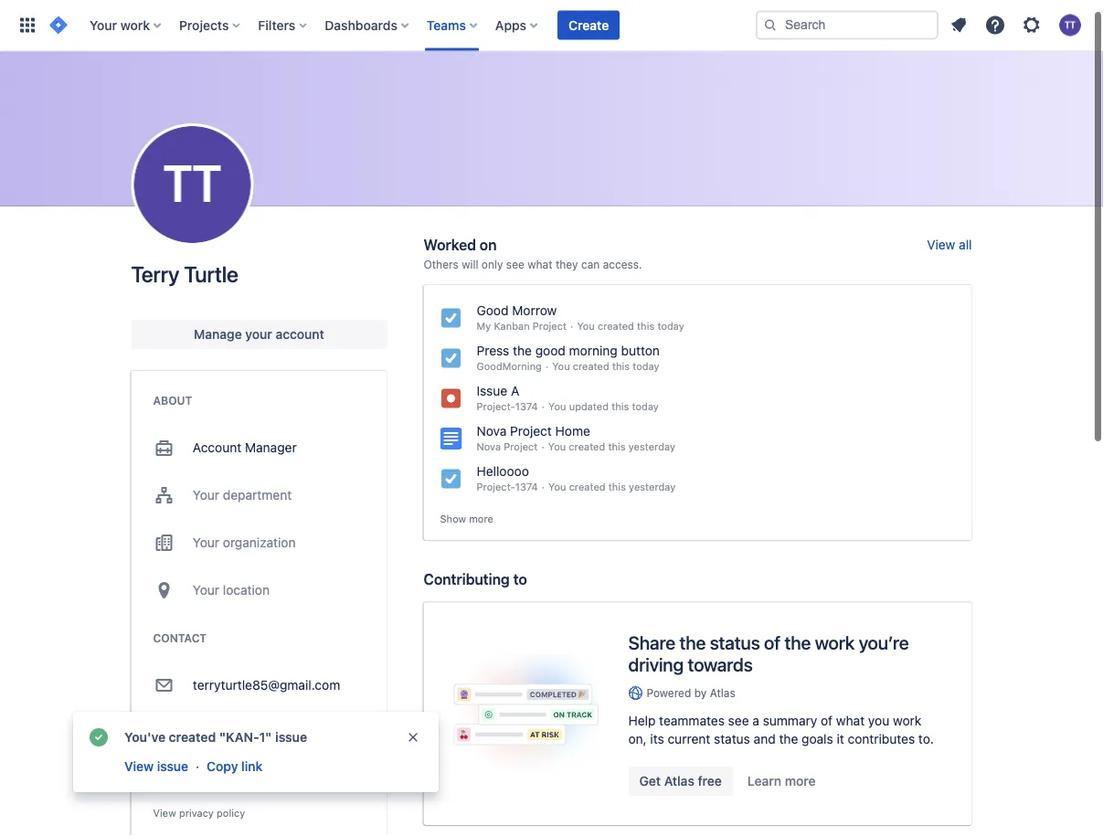 Task type: describe. For each thing, give the bounding box(es) containing it.
filters
[[258, 17, 296, 32]]

location
[[223, 583, 270, 598]]

powered by atlas link
[[629, 686, 943, 701]]

summary
[[763, 714, 818, 729]]

work inside help teammates see a summary of what you work on, its current status and the goals it contributes to.
[[893, 714, 922, 729]]

view for view all
[[928, 237, 956, 252]]

projects button
[[174, 11, 247, 40]]

profile image actions image
[[182, 174, 203, 196]]

manage
[[194, 327, 242, 342]]

create for create team
[[186, 765, 225, 780]]

today for press the good morning button
[[633, 361, 660, 373]]

helloooo
[[477, 464, 529, 479]]

policy
[[217, 807, 245, 819]]

you've created "kan-1" issue
[[124, 730, 307, 745]]

you for morrow
[[577, 321, 595, 332]]

department
[[223, 488, 292, 503]]

good
[[536, 343, 566, 358]]

jira software image
[[48, 14, 70, 36]]

view issue
[[124, 759, 189, 775]]

worked on
[[424, 236, 497, 254]]

0 vertical spatial atlas
[[710, 687, 736, 700]]

powered by atlas
[[647, 687, 736, 700]]

others
[[424, 258, 459, 271]]

view privacy policy link
[[153, 807, 245, 819]]

create button
[[558, 11, 620, 40]]

0 vertical spatial issue
[[275, 730, 307, 745]]

this for good morrow
[[637, 321, 655, 332]]

nova project home
[[477, 424, 591, 439]]

share the status of the work you're driving towards
[[629, 633, 909, 676]]

manager
[[245, 440, 297, 455]]

privacy
[[179, 807, 214, 819]]

learn more button
[[737, 767, 827, 796]]

your location
[[193, 583, 270, 598]]

see inside help teammates see a summary of what you work on, its current status and the goals it contributes to.
[[729, 714, 749, 729]]

settings image
[[1021, 14, 1043, 36]]

appswitcher icon image
[[16, 14, 38, 36]]

free
[[698, 774, 722, 789]]

0 horizontal spatial see
[[506, 258, 525, 271]]

view all link
[[928, 237, 973, 252]]

it
[[837, 732, 845, 747]]

will
[[462, 258, 479, 271]]

issue a
[[477, 384, 520, 399]]

good morrow
[[477, 303, 557, 318]]

link
[[242, 759, 263, 775]]

teams inside popup button
[[427, 17, 466, 32]]

project- for issue a
[[477, 401, 516, 413]]

manage your account link
[[131, 320, 387, 349]]

of inside help teammates see a summary of what you work on, its current status and the goals it contributes to.
[[821, 714, 833, 729]]

kanban
[[494, 321, 530, 332]]

you for the
[[553, 361, 570, 373]]

turtle
[[184, 262, 238, 287]]

contact
[[153, 632, 207, 645]]

you created this yesterday for helloooo
[[549, 481, 676, 493]]

copy link
[[207, 759, 263, 775]]

this for nova project home
[[609, 441, 626, 453]]

account manager
[[193, 440, 297, 455]]

account
[[193, 440, 242, 455]]

the up powered by atlas link
[[785, 633, 811, 654]]

team
[[229, 765, 258, 780]]

dismiss image
[[406, 731, 421, 745]]

current
[[668, 732, 711, 747]]

its
[[651, 732, 665, 747]]

terryturtle85@gmail.com
[[193, 678, 340, 693]]

to
[[514, 571, 527, 588]]

atlas inside button
[[665, 774, 695, 789]]

1 vertical spatial teams
[[153, 727, 192, 740]]

status inside help teammates see a summary of what you work on, its current status and the goals it contributes to.
[[714, 732, 751, 747]]

primary element
[[11, 0, 756, 51]]

morrow
[[512, 303, 557, 318]]

of inside the share the status of the work you're driving towards
[[765, 633, 781, 654]]

towards
[[688, 655, 753, 676]]

dashboards button
[[319, 11, 416, 40]]

you
[[869, 714, 890, 729]]

you're
[[859, 633, 909, 654]]

about
[[153, 394, 192, 407]]

they
[[556, 258, 579, 271]]

you created this yesterday for nova project home
[[548, 441, 676, 453]]

create for create
[[569, 17, 609, 32]]

you for a
[[549, 401, 566, 413]]

what inside help teammates see a summary of what you work on, its current status and the goals it contributes to.
[[837, 714, 865, 729]]

banner containing your work
[[0, 0, 1104, 51]]

to.
[[919, 732, 934, 747]]

goodmorning
[[477, 361, 542, 373]]

nova for nova project home
[[477, 424, 507, 439]]

view all
[[928, 237, 973, 252]]

you created this today for good morrow
[[577, 321, 685, 332]]

your work
[[90, 17, 150, 32]]

work inside the share the status of the work you're driving towards
[[815, 633, 855, 654]]

work inside your work 'popup button'
[[120, 17, 150, 32]]

view issue link
[[123, 756, 190, 778]]

contributing to
[[424, 571, 527, 588]]

driving
[[629, 655, 684, 676]]

your for your work
[[90, 17, 117, 32]]

show more link
[[440, 512, 494, 526]]

get atlas free
[[640, 774, 722, 789]]

button
[[621, 343, 660, 358]]

create team
[[186, 765, 258, 780]]



Task type: vqa. For each thing, say whether or not it's contained in the screenshot.


Task type: locate. For each thing, give the bounding box(es) containing it.
0 horizontal spatial work
[[120, 17, 150, 32]]

you created this yesterday down the you updated this today
[[548, 441, 676, 453]]

atlas
[[710, 687, 736, 700], [665, 774, 695, 789]]

projects
[[179, 17, 229, 32]]

share
[[629, 633, 676, 654]]

dashboards
[[325, 17, 398, 32]]

atlas image
[[629, 686, 643, 701]]

project-1374 down a
[[477, 401, 538, 413]]

create inside button
[[186, 765, 225, 780]]

your for your location
[[193, 583, 220, 598]]

project for nova project
[[504, 441, 538, 453]]

project up nova project
[[510, 424, 552, 439]]

you created this today for press the good morning button
[[553, 361, 660, 373]]

press the good morning button
[[477, 343, 660, 358]]

your inside 'popup button'
[[90, 17, 117, 32]]

0 vertical spatial what
[[528, 258, 553, 271]]

learn
[[748, 774, 782, 789]]

what
[[528, 258, 553, 271], [837, 714, 865, 729]]

issue down the you've on the left of page
[[157, 759, 189, 775]]

0 horizontal spatial of
[[765, 633, 781, 654]]

a
[[511, 384, 520, 399]]

show
[[440, 513, 466, 525]]

and
[[754, 732, 776, 747]]

1 vertical spatial atlas
[[665, 774, 695, 789]]

what left they
[[528, 258, 553, 271]]

1 1374 from the top
[[516, 401, 538, 413]]

this for press the good morning button
[[613, 361, 630, 373]]

by
[[695, 687, 707, 700]]

good
[[477, 303, 509, 318]]

help teammates see a summary of what you work on, its current status and the goals it contributes to.
[[629, 714, 934, 747]]

you created this today down morning
[[553, 361, 660, 373]]

0 vertical spatial you created this today
[[577, 321, 685, 332]]

of up the goals
[[821, 714, 833, 729]]

your department
[[193, 488, 292, 503]]

project- down issue a at the top of the page
[[477, 401, 516, 413]]

the up towards
[[680, 633, 706, 654]]

project- for helloooo
[[477, 481, 516, 493]]

1 vertical spatial create
[[186, 765, 225, 780]]

project for nova project home
[[510, 424, 552, 439]]

1 horizontal spatial see
[[729, 714, 749, 729]]

project-
[[477, 401, 516, 413], [477, 481, 516, 493]]

the
[[513, 343, 532, 358], [680, 633, 706, 654], [785, 633, 811, 654], [780, 732, 799, 747]]

2 project-1374 from the top
[[477, 481, 538, 493]]

terry turtle
[[131, 262, 238, 287]]

created for the
[[573, 361, 610, 373]]

project-1374 for issue a
[[477, 401, 538, 413]]

home
[[556, 424, 591, 439]]

apps button
[[490, 11, 545, 40]]

issue right 1"
[[275, 730, 307, 745]]

your
[[245, 327, 272, 342]]

project-1374 down helloooo
[[477, 481, 538, 493]]

status left the and
[[714, 732, 751, 747]]

0 horizontal spatial atlas
[[665, 774, 695, 789]]

1 vertical spatial work
[[815, 633, 855, 654]]

project- down helloooo
[[477, 481, 516, 493]]

create right apps dropdown button
[[569, 17, 609, 32]]

1 vertical spatial view
[[124, 759, 154, 775]]

0 vertical spatial 1374
[[516, 401, 538, 413]]

show more
[[440, 513, 494, 525]]

2 vertical spatial project
[[504, 441, 538, 453]]

project-1374
[[477, 401, 538, 413], [477, 481, 538, 493]]

1 project-1374 from the top
[[477, 401, 538, 413]]

you for project
[[548, 441, 566, 453]]

create inside "button"
[[569, 17, 609, 32]]

powered
[[647, 687, 692, 700]]

work left projects
[[120, 17, 150, 32]]

1374 down a
[[516, 401, 538, 413]]

0 vertical spatial yesterday
[[629, 441, 676, 453]]

2 project- from the top
[[477, 481, 516, 493]]

2 nova from the top
[[477, 441, 501, 453]]

1 vertical spatial more
[[785, 774, 816, 789]]

your for your department
[[193, 488, 220, 503]]

project down morrow
[[533, 321, 567, 332]]

1 vertical spatial of
[[821, 714, 833, 729]]

view left all
[[928, 237, 956, 252]]

teammates
[[659, 714, 725, 729]]

0 vertical spatial of
[[765, 633, 781, 654]]

create
[[569, 17, 609, 32], [186, 765, 225, 780]]

1 vertical spatial project
[[510, 424, 552, 439]]

morning
[[569, 343, 618, 358]]

1 horizontal spatial atlas
[[710, 687, 736, 700]]

banner
[[0, 0, 1104, 51]]

1374 for issue a
[[516, 401, 538, 413]]

0 vertical spatial you created this yesterday
[[548, 441, 676, 453]]

1 horizontal spatial work
[[815, 633, 855, 654]]

view left create team image
[[124, 759, 154, 775]]

1 horizontal spatial of
[[821, 714, 833, 729]]

2 1374 from the top
[[516, 481, 538, 493]]

yesterday for helloooo
[[629, 481, 676, 493]]

1374 down helloooo
[[516, 481, 538, 493]]

your right jira software image
[[90, 17, 117, 32]]

notifications image
[[948, 14, 970, 36]]

project down nova project home
[[504, 441, 538, 453]]

1 vertical spatial status
[[714, 732, 751, 747]]

contributing
[[424, 571, 510, 588]]

you've
[[124, 730, 166, 745]]

issue
[[477, 384, 508, 399]]

teams up the view issue
[[153, 727, 192, 740]]

created
[[598, 321, 635, 332], [573, 361, 610, 373], [569, 441, 606, 453], [569, 481, 606, 493], [169, 730, 216, 745]]

get atlas free button
[[629, 767, 733, 796]]

on,
[[629, 732, 647, 747]]

work up to.
[[893, 714, 922, 729]]

your left "location" at left bottom
[[193, 583, 220, 598]]

1"
[[259, 730, 272, 745]]

of
[[765, 633, 781, 654], [821, 714, 833, 729]]

help image
[[985, 14, 1007, 36]]

2 vertical spatial today
[[632, 401, 659, 413]]

the inside help teammates see a summary of what you work on, its current status and the goals it contributes to.
[[780, 732, 799, 747]]

your left organization
[[193, 535, 220, 551]]

1 vertical spatial you created this today
[[553, 361, 660, 373]]

yesterday for nova project home
[[629, 441, 676, 453]]

nova up nova project
[[477, 424, 507, 439]]

1 vertical spatial issue
[[157, 759, 189, 775]]

nova project
[[477, 441, 538, 453]]

0 vertical spatial teams
[[427, 17, 466, 32]]

teams button
[[421, 11, 485, 40]]

my
[[477, 321, 491, 332]]

1 horizontal spatial create
[[569, 17, 609, 32]]

my kanban project
[[477, 321, 567, 332]]

you created this yesterday down home
[[549, 481, 676, 493]]

view for view privacy policy
[[153, 807, 176, 819]]

worked
[[424, 236, 476, 254]]

status inside the share the status of the work you're driving towards
[[710, 633, 760, 654]]

0 vertical spatial work
[[120, 17, 150, 32]]

success image
[[88, 727, 110, 749]]

this for helloooo
[[609, 481, 626, 493]]

0 vertical spatial today
[[658, 321, 685, 332]]

all
[[959, 237, 973, 252]]

others will only see what they can access.
[[424, 258, 643, 271]]

1 vertical spatial today
[[633, 361, 660, 373]]

manage your account
[[194, 327, 325, 342]]

atlas right by
[[710, 687, 736, 700]]

1 vertical spatial yesterday
[[629, 481, 676, 493]]

1 vertical spatial project-1374
[[477, 481, 538, 493]]

0 vertical spatial status
[[710, 633, 760, 654]]

the up "goodmorning"
[[513, 343, 532, 358]]

0 horizontal spatial issue
[[157, 759, 189, 775]]

1 vertical spatial 1374
[[516, 481, 538, 493]]

your for your organization
[[193, 535, 220, 551]]

on
[[480, 236, 497, 254]]

you created this today up button
[[577, 321, 685, 332]]

more for learn more
[[785, 774, 816, 789]]

1374 for helloooo
[[516, 481, 538, 493]]

today for issue a
[[632, 401, 659, 413]]

0 horizontal spatial what
[[528, 258, 553, 271]]

1 vertical spatial what
[[837, 714, 865, 729]]

press
[[477, 343, 510, 358]]

0 horizontal spatial create
[[186, 765, 225, 780]]

create down you've created "kan-1" issue
[[186, 765, 225, 780]]

"kan-
[[219, 730, 259, 745]]

organization
[[223, 535, 296, 551]]

apps
[[496, 17, 527, 32]]

more for show more
[[469, 513, 494, 525]]

0 vertical spatial project-
[[477, 401, 516, 413]]

view for view issue
[[124, 759, 154, 775]]

1 vertical spatial you created this yesterday
[[549, 481, 676, 493]]

1 horizontal spatial issue
[[275, 730, 307, 745]]

goals
[[802, 732, 834, 747]]

filters button
[[253, 11, 314, 40]]

a
[[753, 714, 760, 729]]

nova up helloooo
[[477, 441, 501, 453]]

help
[[629, 714, 656, 729]]

jira software image
[[48, 14, 70, 36]]

create team image
[[159, 765, 173, 780]]

copy
[[207, 759, 238, 775]]

only
[[482, 258, 503, 271]]

0 horizontal spatial teams
[[153, 727, 192, 740]]

copy link button
[[205, 756, 265, 778]]

work
[[120, 17, 150, 32], [815, 633, 855, 654], [893, 714, 922, 729]]

created for morrow
[[598, 321, 635, 332]]

updated
[[569, 401, 609, 413]]

atlas right get
[[665, 774, 695, 789]]

more right show
[[469, 513, 494, 525]]

what up the it
[[837, 714, 865, 729]]

created for project
[[569, 441, 606, 453]]

see left a
[[729, 714, 749, 729]]

of up powered by atlas link
[[765, 633, 781, 654]]

search image
[[764, 18, 778, 32]]

project-1374 for helloooo
[[477, 481, 538, 493]]

account
[[276, 327, 325, 342]]

0 vertical spatial view
[[928, 237, 956, 252]]

0 vertical spatial more
[[469, 513, 494, 525]]

you updated this today
[[549, 401, 659, 413]]

0 vertical spatial see
[[506, 258, 525, 271]]

1 horizontal spatial more
[[785, 774, 816, 789]]

the down summary
[[780, 732, 799, 747]]

today
[[658, 321, 685, 332], [633, 361, 660, 373], [632, 401, 659, 413]]

2 vertical spatial view
[[153, 807, 176, 819]]

today for good morrow
[[658, 321, 685, 332]]

1 project- from the top
[[477, 401, 516, 413]]

1 horizontal spatial what
[[837, 714, 865, 729]]

1 horizontal spatial teams
[[427, 17, 466, 32]]

get
[[640, 774, 661, 789]]

0 vertical spatial create
[[569, 17, 609, 32]]

nova for nova project
[[477, 441, 501, 453]]

this for issue a
[[612, 401, 629, 413]]

1 vertical spatial nova
[[477, 441, 501, 453]]

more
[[469, 513, 494, 525], [785, 774, 816, 789]]

more right learn
[[785, 774, 816, 789]]

0 vertical spatial nova
[[477, 424, 507, 439]]

0 vertical spatial project
[[533, 321, 567, 332]]

learn more
[[748, 774, 816, 789]]

work left the you're
[[815, 633, 855, 654]]

see right only
[[506, 258, 525, 271]]

yesterday
[[629, 441, 676, 453], [629, 481, 676, 493]]

your work button
[[84, 11, 168, 40]]

can
[[582, 258, 600, 271]]

your profile and settings image
[[1060, 14, 1082, 36]]

view left privacy
[[153, 807, 176, 819]]

status up towards
[[710, 633, 760, 654]]

more inside button
[[785, 774, 816, 789]]

Search field
[[756, 11, 939, 40]]

1 vertical spatial project-
[[477, 481, 516, 493]]

1 nova from the top
[[477, 424, 507, 439]]

0 horizontal spatial more
[[469, 513, 494, 525]]

2 vertical spatial work
[[893, 714, 922, 729]]

teams left the apps
[[427, 17, 466, 32]]

1 vertical spatial see
[[729, 714, 749, 729]]

you created this today
[[577, 321, 685, 332], [553, 361, 660, 373]]

contributes
[[848, 732, 916, 747]]

2 horizontal spatial work
[[893, 714, 922, 729]]

project
[[533, 321, 567, 332], [510, 424, 552, 439], [504, 441, 538, 453]]

issue
[[275, 730, 307, 745], [157, 759, 189, 775]]

your down account
[[193, 488, 220, 503]]

0 vertical spatial project-1374
[[477, 401, 538, 413]]

terry
[[131, 262, 179, 287]]



